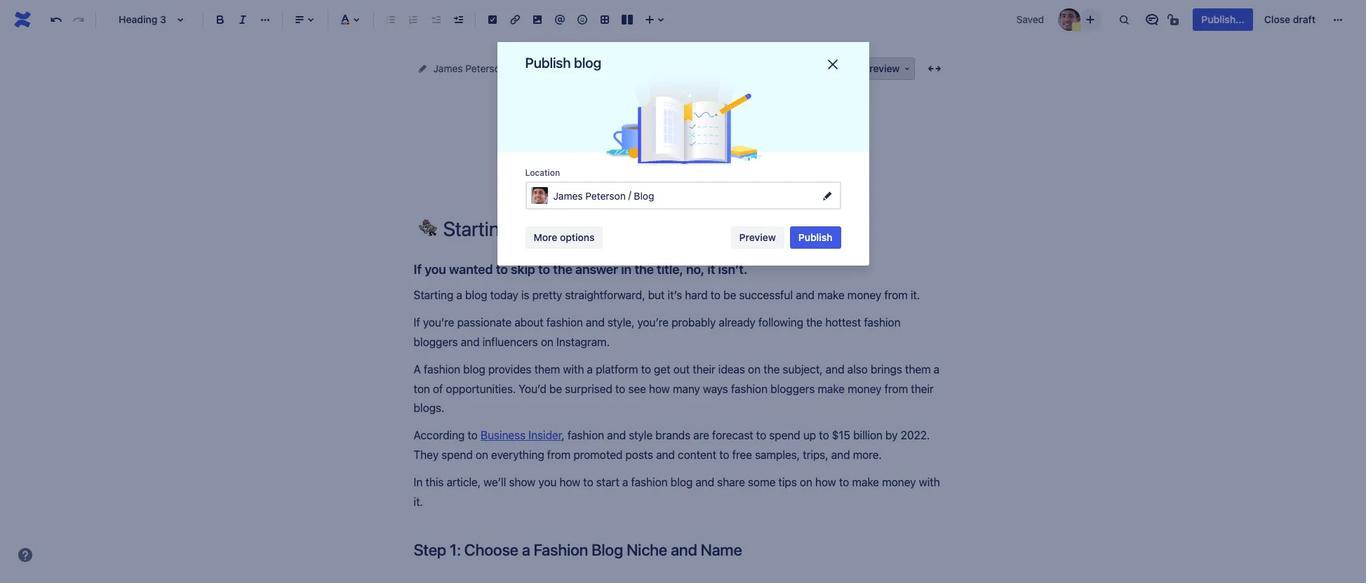 Task type: locate. For each thing, give the bounding box(es) containing it.
0 horizontal spatial their
[[693, 364, 716, 376]]

this
[[426, 477, 444, 489]]

the up pretty
[[553, 262, 572, 277]]

publish inside button
[[798, 232, 833, 244]]

a
[[456, 289, 462, 302], [587, 364, 593, 376], [934, 364, 940, 376], [622, 477, 628, 489], [522, 541, 530, 560]]

to left see
[[615, 383, 625, 395]]

and left also
[[826, 364, 845, 376]]

publish for publish blog
[[525, 55, 571, 71]]

0 horizontal spatial publish
[[525, 55, 571, 71]]

how down get
[[649, 383, 670, 395]]

preview button
[[731, 227, 784, 249]]

starting a blog today is pretty straightforward, but it's hard to be successful and make money from it.
[[414, 289, 920, 302]]

money down also
[[848, 383, 882, 395]]

choose
[[464, 541, 518, 560]]

0 vertical spatial it.
[[911, 289, 920, 302]]

1 horizontal spatial bloggers
[[771, 383, 815, 395]]

1 horizontal spatial blog
[[592, 541, 623, 560]]

Blog post title text field
[[443, 218, 947, 241]]

and inside in this article, we'll show you how to start a fashion blog and share some tips on how to make money with it.
[[696, 477, 714, 489]]

undo ⌘z image
[[48, 11, 65, 28]]

it.
[[911, 289, 920, 302], [414, 496, 423, 509]]

more options button
[[525, 227, 603, 249]]

fashion down posts
[[631, 477, 668, 489]]

the left subject,
[[764, 364, 780, 376]]

their up 2022. on the right bottom
[[911, 383, 934, 395]]

0 horizontal spatial you
[[425, 262, 446, 277]]

on inside a fashion blog provides them with a platform to get out their ideas on the subject, and also brings them a ton of opportunities. you'd be surprised to see how many ways fashion bloggers make money from their blogs.
[[748, 364, 761, 376]]

straightforward,
[[565, 289, 645, 302]]

if you're passionate about fashion and style, you're probably already following the hottest fashion bloggers and influencers on instagram.
[[414, 317, 904, 349]]

money inside in this article, we'll show you how to start a fashion blog and share some tips on how to make money with it.
[[882, 477, 916, 489]]

spend up samples,
[[769, 430, 800, 442]]

peterson inside james peterson / blog
[[585, 190, 626, 202]]

1 horizontal spatial them
[[905, 364, 931, 376]]

skip
[[511, 262, 535, 277]]

1 horizontal spatial james
[[553, 190, 583, 202]]

no,
[[686, 262, 705, 277]]

1 vertical spatial if
[[414, 317, 420, 329]]

get
[[654, 364, 671, 376]]

if down starting
[[414, 317, 420, 329]]

platform
[[596, 364, 638, 376]]

and down $15
[[831, 449, 850, 462]]

everything
[[491, 449, 544, 462]]

from
[[884, 289, 908, 302], [885, 383, 908, 395], [547, 449, 571, 462]]

peterson inside james peterson link
[[465, 62, 506, 74]]

1 if from the top
[[414, 262, 422, 277]]

spend down according
[[442, 449, 473, 462]]

we'll
[[484, 477, 506, 489]]

blog left niche
[[592, 541, 623, 560]]

blogs.
[[414, 402, 444, 415]]

you
[[425, 262, 446, 277], [538, 477, 557, 489]]

starting
[[414, 289, 454, 302]]

publish
[[525, 55, 571, 71], [798, 232, 833, 244]]

hard
[[685, 289, 708, 302]]

see
[[628, 383, 646, 395]]

2 vertical spatial blog
[[592, 541, 623, 560]]

1 vertical spatial be
[[549, 383, 562, 395]]

in
[[621, 262, 632, 277]]

how left start
[[560, 477, 580, 489]]

the
[[553, 262, 572, 277], [635, 262, 654, 277], [806, 317, 823, 329], [764, 364, 780, 376]]

bloggers
[[414, 336, 458, 349], [771, 383, 815, 395]]

1 vertical spatial money
[[848, 383, 882, 395]]

on right ideas
[[748, 364, 761, 376]]

if for if you wanted to skip to the answer in the title, no, it isn't.
[[414, 262, 422, 277]]

fashion inside the , fashion and style brands are forecast to spend up to $15 billion by 2022. they spend on everything from promoted posts and content to free samples, trips, and more.
[[568, 430, 604, 442]]

bloggers down subject,
[[771, 383, 815, 395]]

1 vertical spatial blog
[[634, 190, 654, 202]]

today
[[490, 289, 518, 302]]

and up 'instagram.'
[[586, 317, 605, 329]]

if
[[414, 262, 422, 277], [414, 317, 420, 329]]

0 vertical spatial with
[[563, 364, 584, 376]]

blog up opportunities.
[[463, 364, 485, 376]]

link image
[[507, 11, 523, 28]]

with
[[563, 364, 584, 376], [919, 477, 940, 489]]

with down 2022. on the right bottom
[[919, 477, 940, 489]]

and up following at the right bottom of page
[[796, 289, 815, 302]]

confluence image
[[11, 8, 34, 31]]

publish for publish
[[798, 232, 833, 244]]

1 horizontal spatial publish
[[798, 232, 833, 244]]

blog right /
[[634, 190, 654, 202]]

make down more.
[[852, 477, 879, 489]]

if up starting
[[414, 262, 422, 277]]

you up starting
[[425, 262, 446, 277]]

close publish modal image
[[824, 56, 841, 73]]

to left business
[[468, 430, 478, 442]]

1 horizontal spatial with
[[919, 477, 940, 489]]

blog inside a fashion blog provides them with a platform to get out their ideas on the subject, and also brings them a ton of opportunities. you'd be surprised to see how many ways fashion bloggers make money from their blogs.
[[463, 364, 485, 376]]

2 horizontal spatial blog
[[634, 190, 654, 202]]

1 vertical spatial their
[[911, 383, 934, 395]]

1 horizontal spatial it.
[[911, 289, 920, 302]]

them up you'd
[[534, 364, 560, 376]]

0 horizontal spatial spend
[[442, 449, 473, 462]]

money
[[848, 289, 882, 302], [848, 383, 882, 395], [882, 477, 916, 489]]

options
[[560, 232, 595, 244]]

to right hard
[[711, 289, 721, 302]]

2 vertical spatial money
[[882, 477, 916, 489]]

james down location
[[553, 190, 583, 202]]

fashion right , on the left
[[568, 430, 604, 442]]

draft
[[1293, 13, 1316, 25]]

fashion up of
[[424, 364, 460, 376]]

to right skip
[[538, 262, 550, 277]]

0 vertical spatial if
[[414, 262, 422, 277]]

be right you'd
[[549, 383, 562, 395]]

0 vertical spatial spend
[[769, 430, 800, 442]]

how
[[649, 383, 670, 395], [560, 477, 580, 489], [815, 477, 836, 489]]

1 horizontal spatial you
[[538, 477, 557, 489]]

close
[[1264, 13, 1291, 25]]

blog
[[574, 55, 601, 71], [465, 289, 487, 302], [463, 364, 485, 376], [671, 477, 693, 489]]

0 horizontal spatial how
[[560, 477, 580, 489]]

close draft button
[[1256, 8, 1324, 31]]

1 vertical spatial publish
[[798, 232, 833, 244]]

style,
[[608, 317, 635, 329]]

on down about
[[541, 336, 554, 349]]

emoji image
[[574, 11, 591, 28]]

1 vertical spatial it.
[[414, 496, 423, 509]]

bullet list ⌘⇧8 image
[[382, 11, 399, 28]]

according to business insider
[[414, 430, 562, 442]]

and left share
[[696, 477, 714, 489]]

blog down add image, video, or file
[[523, 62, 543, 74]]

edit page location image
[[819, 187, 835, 204]]

peterson
[[465, 62, 506, 74], [585, 190, 626, 202]]

0 vertical spatial from
[[884, 289, 908, 302]]

to
[[496, 262, 508, 277], [538, 262, 550, 277], [711, 289, 721, 302], [641, 364, 651, 376], [615, 383, 625, 395], [468, 430, 478, 442], [756, 430, 766, 442], [819, 430, 829, 442], [719, 449, 729, 462], [583, 477, 593, 489], [839, 477, 849, 489]]

1 vertical spatial from
[[885, 383, 908, 395]]

confluence image
[[11, 8, 34, 31]]

provides
[[488, 364, 532, 376]]

of
[[433, 383, 443, 395]]

1 vertical spatial make
[[818, 383, 845, 395]]

2 if from the top
[[414, 317, 420, 329]]

james
[[433, 62, 463, 74], [553, 190, 583, 202]]

brands
[[656, 430, 691, 442]]

1 horizontal spatial peterson
[[585, 190, 626, 202]]

0 vertical spatial james
[[433, 62, 463, 74]]

1 vertical spatial you
[[538, 477, 557, 489]]

0 vertical spatial bloggers
[[414, 336, 458, 349]]

1 horizontal spatial be
[[724, 289, 736, 302]]

a
[[414, 364, 421, 376]]

1 horizontal spatial you're
[[637, 317, 669, 329]]

it. inside in this article, we'll show you how to start a fashion blog and share some tips on how to make money with it.
[[414, 496, 423, 509]]

them
[[534, 364, 560, 376], [905, 364, 931, 376]]

already
[[719, 317, 756, 329]]

share
[[717, 477, 745, 489]]

free
[[732, 449, 752, 462]]

a right starting
[[456, 289, 462, 302]]

0 vertical spatial peterson
[[465, 62, 506, 74]]

0 horizontal spatial be
[[549, 383, 562, 395]]

to down $15
[[839, 477, 849, 489]]

on down according to business insider
[[476, 449, 488, 462]]

peterson for james peterson / blog
[[585, 190, 626, 202]]

1 you're from the left
[[423, 317, 454, 329]]

their up 'ways'
[[693, 364, 716, 376]]

posts
[[626, 449, 653, 462]]

0 horizontal spatial james
[[433, 62, 463, 74]]

with up surprised
[[563, 364, 584, 376]]

them right brings
[[905, 364, 931, 376]]

0 vertical spatial their
[[693, 364, 716, 376]]

the left 'hottest'
[[806, 317, 823, 329]]

to left start
[[583, 477, 593, 489]]

2 vertical spatial make
[[852, 477, 879, 489]]

1 vertical spatial with
[[919, 477, 940, 489]]

bloggers inside a fashion blog provides them with a platform to get out their ideas on the subject, and also brings them a ton of opportunities. you'd be surprised to see how many ways fashion bloggers make money from their blogs.
[[771, 383, 815, 395]]

promoted
[[574, 449, 623, 462]]

0 horizontal spatial you're
[[423, 317, 454, 329]]

more.
[[853, 449, 882, 462]]

on inside in this article, we'll show you how to start a fashion blog and share some tips on how to make money with it.
[[800, 477, 813, 489]]

fashion inside in this article, we'll show you how to start a fashion blog and share some tips on how to make money with it.
[[631, 477, 668, 489]]

0 horizontal spatial peterson
[[465, 62, 506, 74]]

make page full-width image
[[926, 60, 943, 77]]

0 horizontal spatial them
[[534, 364, 560, 376]]

from inside a fashion blog provides them with a platform to get out their ideas on the subject, and also brings them a ton of opportunities. you'd be surprised to see how many ways fashion bloggers make money from their blogs.
[[885, 383, 908, 395]]

bloggers up a at the left of page
[[414, 336, 458, 349]]

publish down edit page location icon
[[798, 232, 833, 244]]

money up 'hottest'
[[848, 289, 882, 302]]

0 horizontal spatial it.
[[414, 496, 423, 509]]

on right tips
[[800, 477, 813, 489]]

isn't.
[[718, 262, 748, 277]]

title,
[[657, 262, 683, 277]]

1 vertical spatial bloggers
[[771, 383, 815, 395]]

if you wanted to skip to the answer in the title, no, it isn't.
[[414, 262, 751, 277]]

peterson left blog link
[[465, 62, 506, 74]]

you're down but at the left
[[637, 317, 669, 329]]

blog down wanted
[[465, 289, 487, 302]]

be down isn't.
[[724, 289, 736, 302]]

be
[[724, 289, 736, 302], [549, 383, 562, 395]]

1 vertical spatial james
[[553, 190, 583, 202]]

ideas
[[718, 364, 745, 376]]

james right move this blog image
[[433, 62, 463, 74]]

a right start
[[622, 477, 628, 489]]

money down "by"
[[882, 477, 916, 489]]

make inside in this article, we'll show you how to start a fashion blog and share some tips on how to make money with it.
[[852, 477, 879, 489]]

2 vertical spatial from
[[547, 449, 571, 462]]

you right show
[[538, 477, 557, 489]]

publish down add image, video, or file
[[525, 55, 571, 71]]

james inside james peterson / blog
[[553, 190, 583, 202]]

instagram.
[[556, 336, 610, 349]]

blog down the content
[[671, 477, 693, 489]]

how down trips, at bottom right
[[815, 477, 836, 489]]

2 horizontal spatial how
[[815, 477, 836, 489]]

james peterson
[[433, 62, 506, 74]]

more options
[[534, 232, 595, 244]]

0 horizontal spatial blog
[[523, 62, 543, 74]]

you're
[[423, 317, 454, 329], [637, 317, 669, 329]]

and
[[796, 289, 815, 302], [586, 317, 605, 329], [461, 336, 480, 349], [826, 364, 845, 376], [607, 430, 626, 442], [656, 449, 675, 462], [831, 449, 850, 462], [696, 477, 714, 489], [671, 541, 697, 560]]

1 vertical spatial peterson
[[585, 190, 626, 202]]

0 horizontal spatial bloggers
[[414, 336, 458, 349]]

peterson left /
[[585, 190, 626, 202]]

and down brands
[[656, 449, 675, 462]]

make up 'hottest'
[[818, 289, 845, 302]]

if inside if you're passionate about fashion and style, you're probably already following the hottest fashion bloggers and influencers on instagram.
[[414, 317, 420, 329]]

on inside if you're passionate about fashion and style, you're probably already following the hottest fashion bloggers and influencers on instagram.
[[541, 336, 554, 349]]

0 vertical spatial you
[[425, 262, 446, 277]]

on
[[541, 336, 554, 349], [748, 364, 761, 376], [476, 449, 488, 462], [800, 477, 813, 489]]

1 them from the left
[[534, 364, 560, 376]]

1 horizontal spatial how
[[649, 383, 670, 395]]

make down subject,
[[818, 383, 845, 395]]

you'd
[[519, 383, 547, 395]]

0 horizontal spatial with
[[563, 364, 584, 376]]

if for if you're passionate about fashion and style, you're probably already following the hottest fashion bloggers and influencers on instagram.
[[414, 317, 420, 329]]

to left free
[[719, 449, 729, 462]]

james peterson link
[[433, 60, 506, 77]]

you're down starting
[[423, 317, 454, 329]]

1 horizontal spatial spend
[[769, 430, 800, 442]]

mention image
[[552, 11, 568, 28]]

0 vertical spatial publish
[[525, 55, 571, 71]]

niche
[[627, 541, 667, 560]]

1 vertical spatial spend
[[442, 449, 473, 462]]



Task type: vqa. For each thing, say whether or not it's contained in the screenshot.
If related to If you wanted to skip to the answer in the title, no, it isn't.
yes



Task type: describe. For each thing, give the bounding box(es) containing it.
location
[[525, 168, 560, 178]]

passionate
[[457, 317, 512, 329]]

1 horizontal spatial their
[[911, 383, 934, 395]]

on inside the , fashion and style brands are forecast to spend up to $15 billion by 2022. they spend on everything from promoted posts and content to free samples, trips, and more.
[[476, 449, 488, 462]]

2 you're from the left
[[637, 317, 669, 329]]

successful
[[739, 289, 793, 302]]

samples,
[[755, 449, 800, 462]]

tips
[[779, 477, 797, 489]]

content
[[678, 449, 716, 462]]

ton
[[414, 383, 430, 395]]

many
[[673, 383, 700, 395]]

blog inside in this article, we'll show you how to start a fashion blog and share some tips on how to make money with it.
[[671, 477, 693, 489]]

bloggers inside if you're passionate about fashion and style, you're probably already following the hottest fashion bloggers and influencers on instagram.
[[414, 336, 458, 349]]

with inside in this article, we'll show you how to start a fashion blog and share some tips on how to make money with it.
[[919, 477, 940, 489]]

1:
[[450, 541, 461, 560]]

close draft
[[1264, 13, 1316, 25]]

how inside a fashion blog provides them with a platform to get out their ideas on the subject, and also brings them a ton of opportunities. you'd be surprised to see how many ways fashion bloggers make money from their blogs.
[[649, 383, 670, 395]]

wanted
[[449, 262, 493, 277]]

blog link
[[523, 60, 543, 77]]

answer
[[575, 262, 618, 277]]

preview
[[739, 232, 776, 244]]

redo ⌘⇧z image
[[70, 11, 87, 28]]

to up samples,
[[756, 430, 766, 442]]

style
[[629, 430, 653, 442]]

indent tab image
[[450, 11, 467, 28]]

you inside in this article, we'll show you how to start a fashion blog and share some tips on how to make money with it.
[[538, 477, 557, 489]]

to left get
[[641, 364, 651, 376]]

blog down emoji icon
[[574, 55, 601, 71]]

insider
[[529, 430, 562, 442]]

the inside if you're passionate about fashion and style, you're probably already following the hottest fashion bloggers and influencers on instagram.
[[806, 317, 823, 329]]

brings
[[871, 364, 902, 376]]

with inside a fashion blog provides them with a platform to get out their ideas on the subject, and also brings them a ton of opportunities. you'd be surprised to see how many ways fashion bloggers make money from their blogs.
[[563, 364, 584, 376]]

fashion right 'hottest'
[[864, 317, 901, 329]]

a fashion blog provides them with a platform to get out their ideas on the subject, and also brings them a ton of opportunities. you'd be surprised to see how many ways fashion bloggers make money from their blogs.
[[414, 364, 943, 415]]

hottest
[[825, 317, 861, 329]]

about
[[515, 317, 544, 329]]

opportunities.
[[446, 383, 516, 395]]

bold ⌘b image
[[212, 11, 229, 28]]

add image, video, or file image
[[529, 11, 546, 28]]

james for james peterson
[[433, 62, 463, 74]]

also
[[847, 364, 868, 376]]

money inside a fashion blog provides them with a platform to get out their ideas on the subject, and also brings them a ton of opportunities. you'd be surprised to see how many ways fashion bloggers make money from their blogs.
[[848, 383, 882, 395]]

in
[[414, 477, 423, 489]]

to left skip
[[496, 262, 508, 277]]

$15
[[832, 430, 850, 442]]

up
[[803, 430, 816, 442]]

a right brings
[[934, 364, 940, 376]]

in this article, we'll show you how to start a fashion blog and share some tips on how to make money with it.
[[414, 477, 943, 509]]

0 vertical spatial money
[[848, 289, 882, 302]]

table image
[[596, 11, 613, 28]]

forecast
[[712, 430, 753, 442]]

and inside a fashion blog provides them with a platform to get out their ideas on the subject, and also brings them a ton of opportunities. you'd be surprised to see how many ways fashion bloggers make money from their blogs.
[[826, 364, 845, 376]]

surprised
[[565, 383, 612, 395]]

james peterson image
[[1058, 8, 1081, 31]]

business
[[481, 430, 526, 442]]

fashion down ideas
[[731, 383, 768, 395]]

ways
[[703, 383, 728, 395]]

the right in
[[635, 262, 654, 277]]

/
[[628, 189, 631, 201]]

publish... button
[[1193, 8, 1253, 31]]

publish blog
[[525, 55, 601, 71]]

from inside the , fashion and style brands are forecast to spend up to $15 billion by 2022. they spend on everything from promoted posts and content to free samples, trips, and more.
[[547, 449, 571, 462]]

pretty
[[532, 289, 562, 302]]

, fashion and style brands are forecast to spend up to $15 billion by 2022. they spend on everything from promoted posts and content to free samples, trips, and more.
[[414, 430, 933, 462]]

start
[[596, 477, 619, 489]]

fashion up 'instagram.'
[[546, 317, 583, 329]]

a right choose
[[522, 541, 530, 560]]

saved
[[1017, 13, 1044, 25]]

2022.
[[901, 430, 930, 442]]

be inside a fashion blog provides them with a platform to get out their ideas on the subject, and also brings them a ton of opportunities. you'd be surprised to see how many ways fashion bloggers make money from their blogs.
[[549, 383, 562, 395]]

,
[[562, 430, 565, 442]]

subject,
[[783, 364, 823, 376]]

to right up
[[819, 430, 829, 442]]

and left style
[[607, 430, 626, 442]]

james for james peterson / blog
[[553, 190, 583, 202]]

step
[[414, 541, 446, 560]]

action item image
[[484, 11, 501, 28]]

publish button
[[790, 227, 841, 249]]

more
[[534, 232, 557, 244]]

is
[[521, 289, 529, 302]]

are
[[693, 430, 709, 442]]

blog inside main content area, start typing to enter text. text box
[[592, 541, 623, 560]]

trips,
[[803, 449, 828, 462]]

it
[[708, 262, 715, 277]]

by
[[886, 430, 898, 442]]

a inside in this article, we'll show you how to start a fashion blog and share some tips on how to make money with it.
[[622, 477, 628, 489]]

make inside a fashion blog provides them with a platform to get out their ideas on the subject, and also brings them a ton of opportunities. you'd be surprised to see how many ways fashion bloggers make money from their blogs.
[[818, 383, 845, 395]]

outdent ⇧tab image
[[427, 11, 444, 28]]

layouts image
[[619, 11, 636, 28]]

move this blog image
[[416, 63, 428, 74]]

2 them from the left
[[905, 364, 931, 376]]

it's
[[668, 289, 682, 302]]

according
[[414, 430, 465, 442]]

show
[[509, 477, 536, 489]]

peterson for james peterson
[[465, 62, 506, 74]]

probably
[[672, 317, 716, 329]]

a up surprised
[[587, 364, 593, 376]]

the inside a fashion blog provides them with a platform to get out their ideas on the subject, and also brings them a ton of opportunities. you'd be surprised to see how many ways fashion bloggers make money from their blogs.
[[764, 364, 780, 376]]

publish...
[[1202, 13, 1245, 25]]

blog inside james peterson / blog
[[634, 190, 654, 202]]

name
[[701, 541, 742, 560]]

and down 'passionate'
[[461, 336, 480, 349]]

0 vertical spatial be
[[724, 289, 736, 302]]

business insider link
[[481, 430, 562, 442]]

and right niche
[[671, 541, 697, 560]]

0 vertical spatial make
[[818, 289, 845, 302]]

0 vertical spatial blog
[[523, 62, 543, 74]]

numbered list ⌘⇧7 image
[[405, 11, 422, 28]]

fashion
[[534, 541, 588, 560]]

james peterson / blog
[[553, 189, 654, 202]]

but
[[648, 289, 665, 302]]

some
[[748, 477, 776, 489]]

out
[[673, 364, 690, 376]]

billion
[[853, 430, 883, 442]]

Main content area, start typing to enter text. text field
[[414, 262, 947, 584]]

article,
[[447, 477, 481, 489]]

italic ⌘i image
[[234, 11, 251, 28]]



